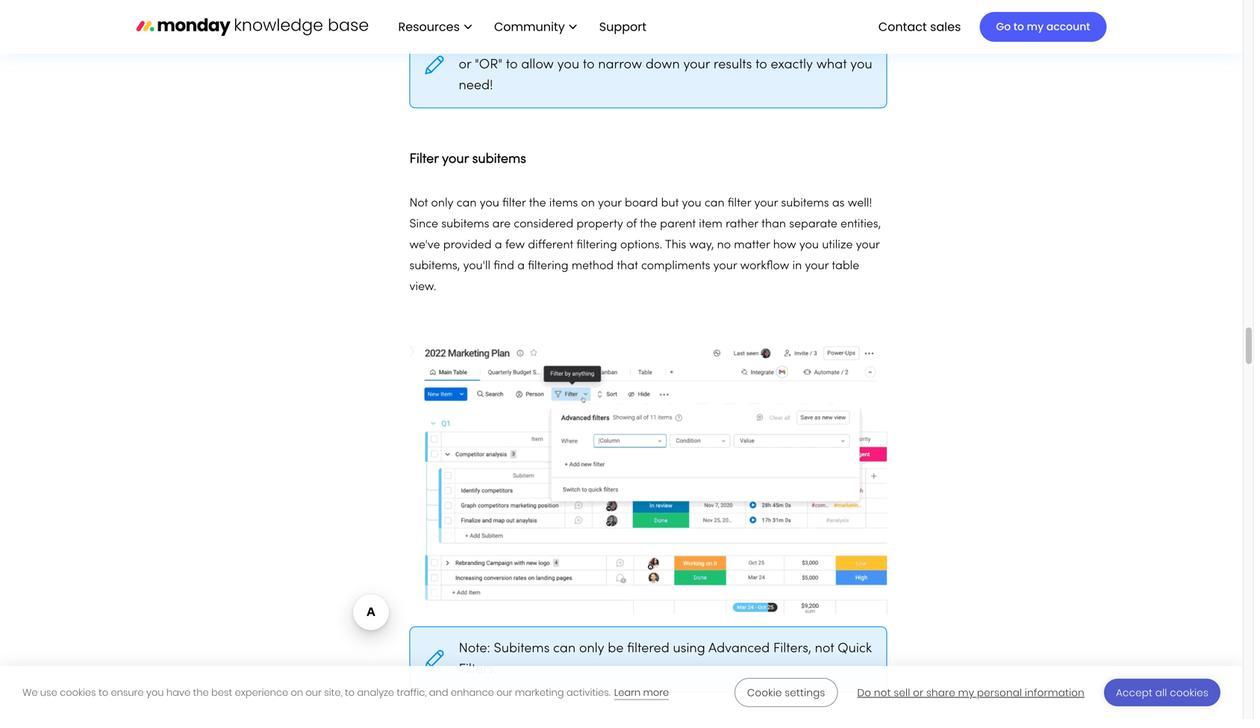 Task type: vqa. For each thing, say whether or not it's contained in the screenshot.
the multiple
yes



Task type: describe. For each thing, give the bounding box(es) containing it.
cpt2209111149 1150x655.gif image
[[410, 342, 887, 615]]

your up property
[[598, 198, 622, 209]]

go
[[996, 19, 1011, 34]]

information
[[1025, 686, 1085, 700]]

can up item
[[705, 198, 725, 209]]

parent
[[660, 219, 696, 230]]

and
[[429, 686, 448, 699]]

what
[[817, 59, 847, 71]]

can inside when adding multiple conditions, you can choose from "and" or "or" to allow you to narrow down your results to exactly what you need!
[[729, 38, 751, 50]]

account
[[1047, 19, 1091, 34]]

settings
[[785, 686, 825, 700]]

on inside dialog
[[291, 686, 303, 699]]

we use cookies to ensure you have the best experience on our site, to analyze traffic, and enhance our marketing activities. learn more
[[22, 686, 669, 699]]

go to my account
[[996, 19, 1091, 34]]

1 filter from the left
[[502, 198, 526, 209]]

to down choose
[[756, 59, 767, 71]]

down
[[646, 59, 680, 71]]

accept all cookies
[[1116, 686, 1209, 700]]

learn
[[614, 686, 641, 699]]

subitems
[[494, 643, 550, 655]]

filter your subitems
[[410, 153, 530, 166]]

to down when
[[506, 59, 518, 71]]

do not sell or share my personal information
[[858, 686, 1085, 700]]

marketing
[[515, 686, 564, 699]]

to down multiple at the top of page
[[583, 59, 595, 71]]

sell
[[894, 686, 911, 700]]

no
[[717, 240, 731, 251]]

results
[[714, 59, 752, 71]]

the inside dialog
[[193, 686, 209, 699]]

this
[[665, 240, 686, 251]]

exactly
[[771, 59, 813, 71]]

board
[[625, 198, 658, 209]]

cookie
[[747, 686, 782, 700]]

your down no
[[714, 261, 737, 272]]

items
[[549, 198, 578, 209]]

filters.
[[459, 663, 497, 676]]

property
[[577, 219, 623, 230]]

you down "and"
[[851, 59, 873, 71]]

utilize
[[822, 240, 853, 251]]

quick
[[838, 643, 872, 655]]

view.
[[410, 282, 436, 293]]

learn more link
[[614, 686, 669, 700]]

well!
[[848, 198, 872, 209]]

sales
[[930, 18, 961, 35]]

ensure
[[111, 686, 144, 699]]

than
[[762, 219, 786, 230]]

monday.com logo image
[[136, 11, 368, 42]]

0 vertical spatial subitems
[[472, 153, 526, 166]]

conditions,
[[635, 38, 700, 50]]

2 vertical spatial subitems
[[441, 219, 489, 230]]

filter
[[410, 153, 439, 166]]

your down entities,
[[856, 240, 880, 251]]

use
[[40, 686, 57, 699]]

you'll
[[463, 261, 491, 272]]

1 horizontal spatial the
[[529, 198, 546, 209]]

activities.
[[567, 686, 611, 699]]

0 horizontal spatial a
[[495, 240, 502, 251]]

table
[[832, 261, 860, 272]]

or inside when adding multiple conditions, you can choose from "and" or "or" to allow you to narrow down your results to exactly what you need!
[[459, 59, 471, 71]]

your right in
[[805, 261, 829, 272]]

enhance
[[451, 686, 494, 699]]

2 filter from the left
[[728, 198, 751, 209]]

analyze
[[357, 686, 394, 699]]

1 vertical spatial filtering
[[528, 261, 569, 272]]

separate
[[789, 219, 838, 230]]

"and"
[[834, 38, 869, 50]]

considered
[[514, 219, 574, 230]]

1 vertical spatial subitems
[[781, 198, 829, 209]]

provided
[[443, 240, 492, 251]]

contact sales link
[[871, 14, 969, 40]]

2 our from the left
[[497, 686, 513, 699]]

cookie settings button
[[735, 678, 838, 707]]

or inside button
[[913, 686, 924, 700]]

dialog containing cookie settings
[[0, 666, 1243, 719]]

community link
[[487, 14, 584, 40]]

to right the site,
[[345, 686, 355, 699]]

options.
[[620, 240, 663, 251]]

you inside dialog
[[146, 686, 164, 699]]

workflow
[[740, 261, 789, 272]]

few
[[505, 240, 525, 251]]

using
[[673, 643, 705, 655]]

your up than
[[754, 198, 778, 209]]

0 vertical spatial filtering
[[577, 240, 617, 251]]

different
[[528, 240, 573, 251]]

find
[[494, 261, 514, 272]]

not only can you filter the items on your board but you can filter your subitems as well! since subitems are considered property of the parent item rather than separate entities, we've provided a few different filtering options. this way, no matter how you utilize your subitems, you'll find a filtering method that compliments your workflow in your table view.
[[410, 198, 881, 293]]

all
[[1156, 686, 1167, 700]]

accept
[[1116, 686, 1153, 700]]

resources link
[[391, 14, 479, 40]]

entities,
[[841, 219, 881, 230]]

contact
[[879, 18, 927, 35]]

not
[[410, 198, 428, 209]]



Task type: locate. For each thing, give the bounding box(es) containing it.
from
[[802, 38, 830, 50]]

not inside the subitems can only be filtered using advanced filters, not quick filters.
[[815, 643, 834, 655]]

but
[[661, 198, 679, 209]]

1 vertical spatial the
[[640, 219, 657, 230]]

filter up rather
[[728, 198, 751, 209]]

cookies right 'use'
[[60, 686, 96, 699]]

go to my account link
[[980, 12, 1107, 42]]

0 horizontal spatial our
[[306, 686, 322, 699]]

adding
[[536, 38, 579, 50]]

allow
[[521, 59, 554, 71]]

cookies
[[60, 686, 96, 699], [1170, 686, 1209, 700]]

subitems,
[[410, 261, 460, 272]]

your right the filter
[[442, 153, 469, 166]]

1 horizontal spatial my
[[1027, 19, 1044, 34]]

or up need!
[[459, 59, 471, 71]]

subitems can only be filtered using advanced filters, not quick filters.
[[459, 643, 872, 676]]

my inside main element
[[1027, 19, 1044, 34]]

your inside when adding multiple conditions, you can choose from "and" or "or" to allow you to narrow down your results to exactly what you need!
[[684, 59, 710, 71]]

1 vertical spatial on
[[291, 686, 303, 699]]

the
[[529, 198, 546, 209], [640, 219, 657, 230], [193, 686, 209, 699]]

on up property
[[581, 198, 595, 209]]

need!
[[459, 80, 493, 92]]

1 vertical spatial only
[[579, 643, 604, 655]]

community
[[494, 18, 565, 35]]

on
[[581, 198, 595, 209], [291, 686, 303, 699]]

support
[[599, 18, 647, 35]]

our right the enhance
[[497, 686, 513, 699]]

can
[[729, 38, 751, 50], [457, 198, 477, 209], [705, 198, 725, 209], [553, 643, 576, 655]]

1 vertical spatial my
[[958, 686, 975, 700]]

0 vertical spatial not
[[815, 643, 834, 655]]

not right 'do'
[[874, 686, 891, 700]]

on inside not only can you filter the items on your board but you can filter your subitems as well! since subitems are considered property of the parent item rather than separate entities, we've provided a few different filtering options. this way, no matter how you utilize your subitems, you'll find a filtering method that compliments your workflow in your table view.
[[581, 198, 595, 209]]

1 horizontal spatial filtering
[[577, 240, 617, 251]]

a right find
[[518, 261, 525, 272]]

2 vertical spatial the
[[193, 686, 209, 699]]

only left be
[[579, 643, 604, 655]]

contact sales
[[879, 18, 961, 35]]

your right "down"
[[684, 59, 710, 71]]

only inside not only can you filter the items on your board but you can filter your subitems as well! since subitems are considered property of the parent item rather than separate entities, we've provided a few different filtering options. this way, no matter how you utilize your subitems, you'll find a filtering method that compliments your workflow in your table view.
[[431, 198, 454, 209]]

subitems up provided
[[441, 219, 489, 230]]

compliments
[[641, 261, 710, 272]]

you down "separate"
[[800, 240, 819, 251]]

experience
[[235, 686, 288, 699]]

support link up multiple at the top of page
[[599, 18, 651, 35]]

cookies right all
[[1170, 686, 1209, 700]]

or right sell
[[913, 686, 924, 700]]

my right go
[[1027, 19, 1044, 34]]

1 our from the left
[[306, 686, 322, 699]]

way,
[[690, 240, 714, 251]]

1 horizontal spatial only
[[579, 643, 604, 655]]

filtering down property
[[577, 240, 617, 251]]

as
[[832, 198, 845, 209]]

a left few
[[495, 240, 502, 251]]

your
[[684, 59, 710, 71], [442, 153, 469, 166], [598, 198, 622, 209], [754, 198, 778, 209], [856, 240, 880, 251], [714, 261, 737, 272], [805, 261, 829, 272]]

on right experience
[[291, 686, 303, 699]]

when
[[497, 38, 532, 50]]

0 horizontal spatial on
[[291, 686, 303, 699]]

you up the results
[[703, 38, 725, 50]]

not left quick
[[815, 643, 834, 655]]

share
[[927, 686, 956, 700]]

0 vertical spatial or
[[459, 59, 471, 71]]

how
[[773, 240, 796, 251]]

0 horizontal spatial only
[[431, 198, 454, 209]]

to right go
[[1014, 19, 1024, 34]]

you down the adding
[[557, 59, 579, 71]]

note:
[[459, 643, 494, 655]]

advanced
[[709, 643, 770, 655]]

matter
[[734, 240, 770, 251]]

1 vertical spatial or
[[913, 686, 924, 700]]

the left best
[[193, 686, 209, 699]]

that
[[617, 261, 638, 272]]

filtering down different on the left top
[[528, 261, 569, 272]]

cookies for use
[[60, 686, 96, 699]]

choose
[[755, 38, 798, 50]]

filtering
[[577, 240, 617, 251], [528, 261, 569, 272]]

cookies for all
[[1170, 686, 1209, 700]]

dialog
[[0, 666, 1243, 719]]

"or"
[[475, 59, 503, 71]]

multiple
[[583, 38, 632, 50]]

0 horizontal spatial the
[[193, 686, 209, 699]]

1 horizontal spatial or
[[913, 686, 924, 700]]

narrow
[[598, 59, 642, 71]]

you right but
[[682, 198, 702, 209]]

filter up 'are'
[[502, 198, 526, 209]]

we've
[[410, 240, 440, 251]]

filter your subitems link
[[410, 145, 530, 168]]

in
[[793, 261, 802, 272]]

our left the site,
[[306, 686, 322, 699]]

1 vertical spatial a
[[518, 261, 525, 272]]

0 horizontal spatial filtering
[[528, 261, 569, 272]]

not inside button
[[874, 686, 891, 700]]

more
[[643, 686, 669, 699]]

the up the considered
[[529, 198, 546, 209]]

rather
[[726, 219, 759, 230]]

you up 'are'
[[480, 198, 499, 209]]

since
[[410, 219, 438, 230]]

we
[[22, 686, 38, 699]]

can right subitems
[[553, 643, 576, 655]]

support link
[[592, 14, 659, 40], [599, 18, 651, 35]]

1 horizontal spatial a
[[518, 261, 525, 272]]

can up the results
[[729, 38, 751, 50]]

to inside main element
[[1014, 19, 1024, 34]]

2 horizontal spatial the
[[640, 219, 657, 230]]

method
[[572, 261, 614, 272]]

item
[[699, 219, 723, 230]]

0 horizontal spatial not
[[815, 643, 834, 655]]

1 cookies from the left
[[60, 686, 96, 699]]

the right 'of'
[[640, 219, 657, 230]]

subitems up 'are'
[[472, 153, 526, 166]]

0 vertical spatial my
[[1027, 19, 1044, 34]]

1 horizontal spatial filter
[[728, 198, 751, 209]]

main element
[[383, 0, 1107, 54]]

1 horizontal spatial cookies
[[1170, 686, 1209, 700]]

traffic,
[[397, 686, 427, 699]]

1 vertical spatial not
[[874, 686, 891, 700]]

0 horizontal spatial filter
[[502, 198, 526, 209]]

cookies inside button
[[1170, 686, 1209, 700]]

list containing resources
[[383, 0, 659, 54]]

my inside button
[[958, 686, 975, 700]]

you
[[703, 38, 725, 50], [557, 59, 579, 71], [851, 59, 873, 71], [480, 198, 499, 209], [682, 198, 702, 209], [800, 240, 819, 251], [146, 686, 164, 699]]

can up provided
[[457, 198, 477, 209]]

1 horizontal spatial not
[[874, 686, 891, 700]]

0 vertical spatial on
[[581, 198, 595, 209]]

1 horizontal spatial on
[[581, 198, 595, 209]]

filters,
[[773, 643, 812, 655]]

1 horizontal spatial our
[[497, 686, 513, 699]]

list
[[383, 0, 659, 54]]

be
[[608, 643, 624, 655]]

0 vertical spatial only
[[431, 198, 454, 209]]

0 horizontal spatial or
[[459, 59, 471, 71]]

personal
[[977, 686, 1022, 700]]

only right not
[[431, 198, 454, 209]]

you left have in the left bottom of the page
[[146, 686, 164, 699]]

only
[[431, 198, 454, 209], [579, 643, 604, 655]]

to
[[1014, 19, 1024, 34], [506, 59, 518, 71], [583, 59, 595, 71], [756, 59, 767, 71], [99, 686, 108, 699], [345, 686, 355, 699]]

can inside the subitems can only be filtered using advanced filters, not quick filters.
[[553, 643, 576, 655]]

0 horizontal spatial cookies
[[60, 686, 96, 699]]

0 horizontal spatial my
[[958, 686, 975, 700]]

to left ensure
[[99, 686, 108, 699]]

2 cookies from the left
[[1170, 686, 1209, 700]]

do
[[858, 686, 871, 700]]

0 vertical spatial a
[[495, 240, 502, 251]]

best
[[211, 686, 232, 699]]

only inside the subitems can only be filtered using advanced filters, not quick filters.
[[579, 643, 604, 655]]

my right share
[[958, 686, 975, 700]]

not
[[815, 643, 834, 655], [874, 686, 891, 700]]

support link up narrow
[[592, 14, 659, 40]]

subitems up "separate"
[[781, 198, 829, 209]]

resources
[[398, 18, 460, 35]]

of
[[626, 219, 637, 230]]

accept all cookies button
[[1104, 679, 1221, 706]]

my
[[1027, 19, 1044, 34], [958, 686, 975, 700]]

site,
[[324, 686, 342, 699]]

when adding multiple conditions, you can choose from "and" or "or" to allow you to narrow down your results to exactly what you need!
[[459, 38, 873, 92]]

are
[[493, 219, 511, 230]]

0 vertical spatial the
[[529, 198, 546, 209]]

cookie settings
[[747, 686, 825, 700]]



